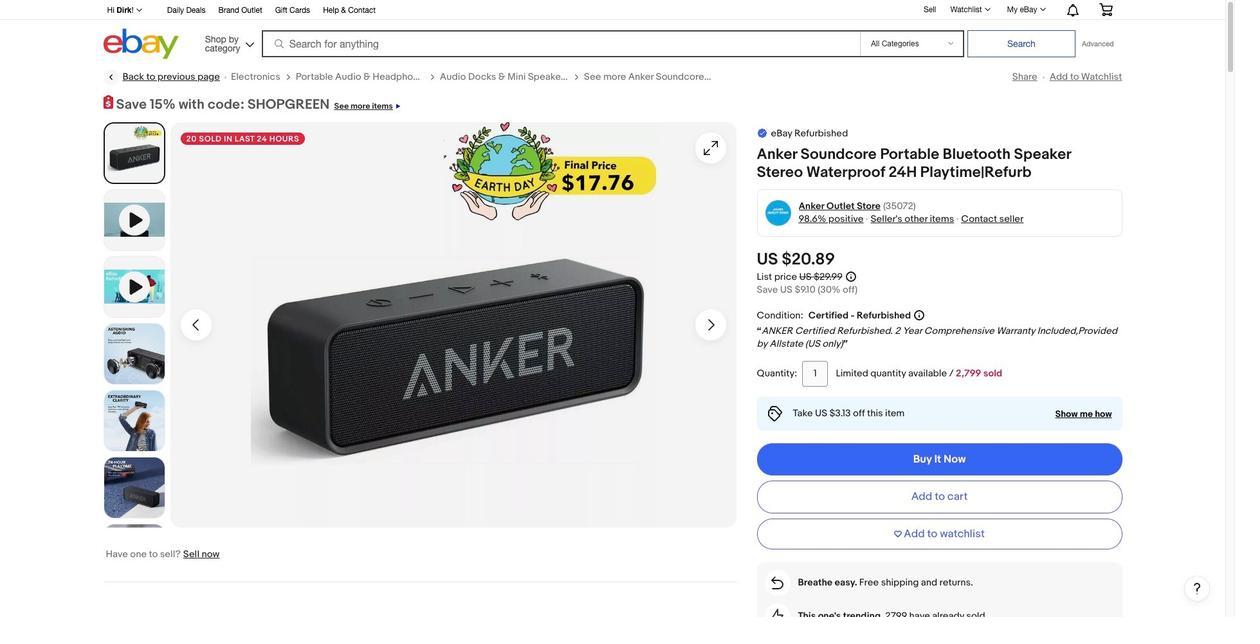 Task type: vqa. For each thing, say whether or not it's contained in the screenshot.
with details__icon
yes



Task type: describe. For each thing, give the bounding box(es) containing it.
video 1 of 2 image
[[104, 190, 164, 250]]

video 2 of 2 image
[[104, 257, 164, 317]]

picture 1 of 8 image
[[106, 125, 162, 181]]

anker soundcore portable bluetooth speaker stereo waterproof 24h playtime|refurb - picture 1 of 8 image
[[170, 122, 737, 527]]

watchlist image
[[985, 8, 991, 11]]

help, opens dialogs image
[[1191, 582, 1204, 595]]

account navigation
[[100, 0, 1123, 20]]



Task type: locate. For each thing, give the bounding box(es) containing it.
banner
[[100, 0, 1123, 62]]

picture 4 of 8 image
[[104, 457, 164, 518]]

with details__icon wrapper image
[[767, 406, 783, 421]]

1 with details__icon image from the top
[[772, 577, 784, 590]]

with details__icon image
[[772, 577, 784, 590], [772, 609, 784, 617]]

None text field
[[803, 361, 828, 386]]

text__icon image
[[757, 127, 767, 138]]

your shopping cart image
[[1099, 3, 1114, 16]]

0 vertical spatial with details__icon image
[[772, 577, 784, 590]]

1 vertical spatial with details__icon image
[[772, 609, 784, 617]]

None submit
[[968, 30, 1076, 57]]

2 with details__icon image from the top
[[772, 609, 784, 617]]

Search for anything text field
[[264, 32, 858, 56]]

picture 3 of 8 image
[[104, 390, 164, 451]]

picture 2 of 8 image
[[104, 323, 164, 384]]

my ebay image
[[1040, 8, 1046, 11]]



